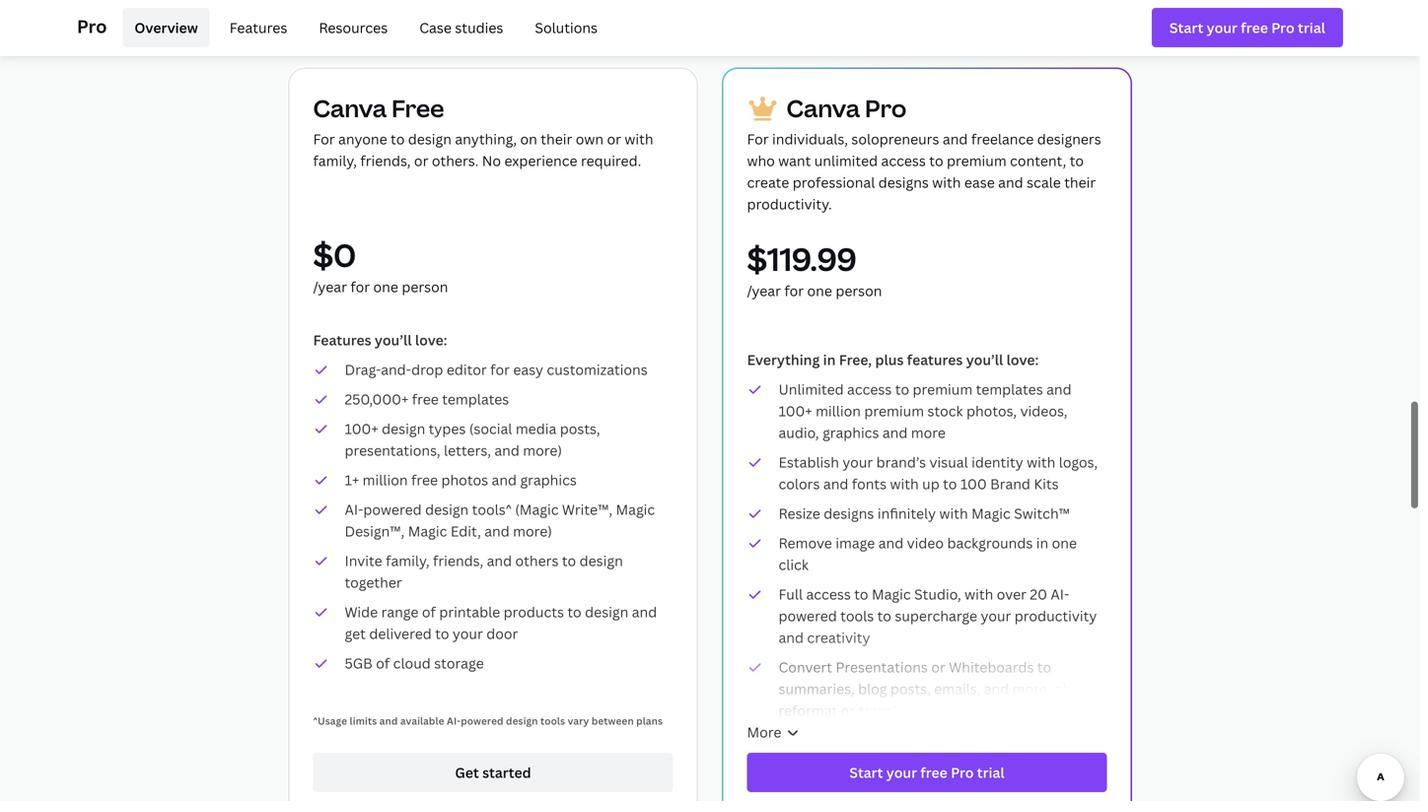 Task type: describe. For each thing, give the bounding box(es) containing it.
resources link
[[307, 8, 400, 47]]

pro
[[77, 14, 107, 38]]

studies
[[455, 18, 503, 37]]

menu bar inside pro element
[[115, 8, 610, 47]]

overview
[[135, 18, 198, 37]]

case studies link
[[408, 8, 515, 47]]

case studies
[[419, 18, 503, 37]]

features link
[[218, 8, 299, 47]]



Task type: locate. For each thing, give the bounding box(es) containing it.
resources
[[319, 18, 388, 37]]

features
[[230, 18, 287, 37]]

menu bar containing overview
[[115, 8, 610, 47]]

pro element
[[77, 0, 1344, 55]]

case
[[419, 18, 452, 37]]

solutions
[[535, 18, 598, 37]]

solutions link
[[523, 8, 610, 47]]

overview link
[[123, 8, 210, 47]]

menu bar
[[115, 8, 610, 47]]



Task type: vqa. For each thing, say whether or not it's contained in the screenshot.
Text button
no



